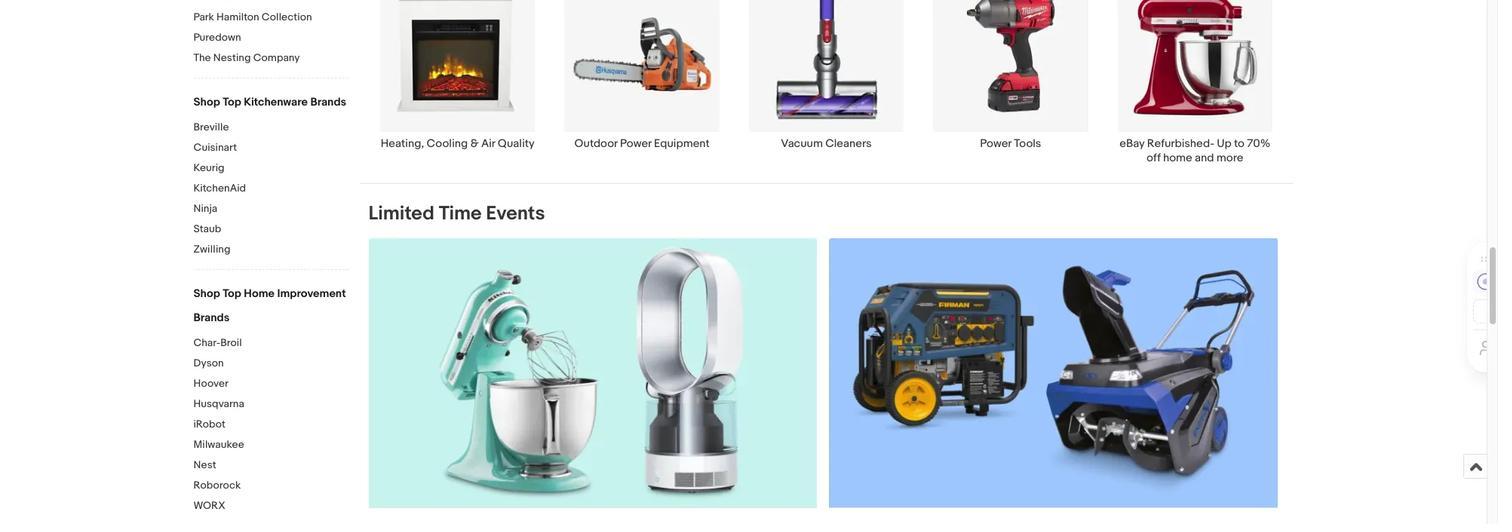 Task type: describe. For each thing, give the bounding box(es) containing it.
power tools
[[980, 136, 1041, 151]]

kitchenaid
[[194, 182, 246, 195]]

cooling
[[427, 136, 468, 151]]

shop for shop top kitchenware brands
[[194, 95, 220, 109]]

breville link
[[194, 121, 348, 135]]

more
[[1217, 151, 1244, 165]]

outdoor power equipment link
[[550, 0, 734, 165]]

ninja link
[[194, 202, 348, 217]]

vacuum cleaners
[[781, 136, 872, 151]]

roborock
[[194, 479, 241, 492]]

husqvarna
[[194, 398, 244, 410]]

&
[[470, 136, 479, 151]]

worx link
[[194, 499, 348, 514]]

ebay refurbished- up to 70% off home and more link
[[1103, 0, 1287, 165]]

nest
[[194, 459, 216, 471]]

to
[[1234, 136, 1245, 151]]

cuisinart link
[[194, 141, 348, 155]]

heating, cooling & air quality link
[[366, 0, 550, 165]]

up
[[1217, 136, 1232, 151]]

air
[[481, 136, 495, 151]]

limited time events
[[369, 202, 545, 225]]

shop top kitchenware brands
[[194, 95, 346, 109]]

ebay refurbished- up to 70% off home and more
[[1120, 136, 1271, 165]]

events
[[486, 202, 545, 225]]

shop for shop top home improvement brands
[[194, 287, 220, 301]]

heating, cooling & air quality
[[381, 136, 535, 151]]

power tools link
[[919, 0, 1103, 165]]

brands inside 'shop top home improvement brands'
[[194, 311, 230, 325]]

milwaukee
[[194, 438, 244, 451]]

irobot
[[194, 418, 226, 431]]

collection
[[262, 11, 312, 23]]

outdoor power equipment
[[574, 136, 710, 151]]

ebay
[[1120, 136, 1145, 151]]

char-broil link
[[194, 336, 348, 351]]

top for home
[[223, 287, 241, 301]]

zwilling
[[194, 243, 230, 256]]

ninja
[[194, 202, 217, 215]]

tools
[[1014, 136, 1041, 151]]

1 power from the left
[[620, 136, 652, 151]]

staub link
[[194, 223, 348, 237]]

outdoor
[[574, 136, 618, 151]]

vacuum cleaners link
[[734, 0, 919, 165]]

heating,
[[381, 136, 424, 151]]



Task type: locate. For each thing, give the bounding box(es) containing it.
shop top home improvement brands
[[194, 287, 346, 325]]

limited
[[369, 202, 435, 225]]

breville
[[194, 121, 229, 134]]

0 vertical spatial brands
[[310, 95, 346, 109]]

company
[[253, 51, 300, 64]]

0 vertical spatial top
[[223, 95, 241, 109]]

1 shop from the top
[[194, 95, 220, 109]]

kitchenaid link
[[194, 182, 348, 196]]

power
[[620, 136, 652, 151], [980, 136, 1012, 151]]

and
[[1195, 151, 1214, 165]]

keurig link
[[194, 161, 348, 176]]

park
[[194, 11, 214, 23]]

top up breville
[[223, 95, 241, 109]]

1 vertical spatial shop
[[194, 287, 220, 301]]

park hamilton collection puredown the nesting company
[[194, 11, 312, 64]]

nest link
[[194, 459, 348, 473]]

puredown
[[194, 31, 241, 44]]

the
[[194, 51, 211, 64]]

1 top from the top
[[223, 95, 241, 109]]

nesting
[[213, 51, 251, 64]]

husqvarna link
[[194, 398, 348, 412]]

2 top from the top
[[223, 287, 241, 301]]

top inside 'shop top home improvement brands'
[[223, 287, 241, 301]]

equipment
[[654, 136, 710, 151]]

shop up breville
[[194, 95, 220, 109]]

hoover link
[[194, 377, 348, 392]]

worx
[[194, 499, 225, 512]]

shop down 'zwilling'
[[194, 287, 220, 301]]

brands
[[310, 95, 346, 109], [194, 311, 230, 325]]

staub
[[194, 223, 221, 235]]

top left home
[[223, 287, 241, 301]]

hamilton
[[217, 11, 259, 23]]

1 horizontal spatial brands
[[310, 95, 346, 109]]

breville cuisinart keurig kitchenaid ninja staub zwilling
[[194, 121, 246, 256]]

puredown link
[[194, 31, 348, 45]]

park hamilton collection link
[[194, 11, 348, 25]]

irobot link
[[194, 418, 348, 432]]

hoover
[[194, 377, 228, 390]]

broil
[[220, 336, 242, 349]]

home
[[244, 287, 275, 301]]

power left tools
[[980, 136, 1012, 151]]

vacuum
[[781, 136, 823, 151]]

time
[[439, 202, 482, 225]]

0 vertical spatial shop
[[194, 95, 220, 109]]

cuisinart
[[194, 141, 237, 154]]

the nesting company link
[[194, 51, 348, 66]]

brands up the char-
[[194, 311, 230, 325]]

2 shop from the top
[[194, 287, 220, 301]]

improvement
[[277, 287, 346, 301]]

home
[[1163, 151, 1192, 165]]

top for kitchenware
[[223, 95, 241, 109]]

top
[[223, 95, 241, 109], [223, 287, 241, 301]]

dyson link
[[194, 357, 348, 371]]

brands right kitchenware
[[310, 95, 346, 109]]

off
[[1147, 151, 1161, 165]]

2 power from the left
[[980, 136, 1012, 151]]

cleaners
[[825, 136, 872, 151]]

roborock link
[[194, 479, 348, 493]]

zwilling link
[[194, 243, 348, 257]]

70%
[[1247, 136, 1271, 151]]

power right the outdoor
[[620, 136, 652, 151]]

quality
[[498, 136, 535, 151]]

1 horizontal spatial power
[[980, 136, 1012, 151]]

char-
[[194, 336, 220, 349]]

kitchenware
[[244, 95, 308, 109]]

keurig
[[194, 161, 224, 174]]

None text field
[[369, 238, 817, 524], [829, 238, 1278, 524], [369, 238, 817, 524], [829, 238, 1278, 524]]

shop inside 'shop top home improvement brands'
[[194, 287, 220, 301]]

0 horizontal spatial power
[[620, 136, 652, 151]]

dyson
[[194, 357, 224, 370]]

0 horizontal spatial brands
[[194, 311, 230, 325]]

1 vertical spatial top
[[223, 287, 241, 301]]

char-broil dyson hoover husqvarna irobot milwaukee nest roborock worx
[[194, 336, 244, 512]]

refurbished-
[[1147, 136, 1215, 151]]

shop
[[194, 95, 220, 109], [194, 287, 220, 301]]

milwaukee link
[[194, 438, 348, 453]]

1 vertical spatial brands
[[194, 311, 230, 325]]



Task type: vqa. For each thing, say whether or not it's contained in the screenshot.
Vacuum Cleaners
yes



